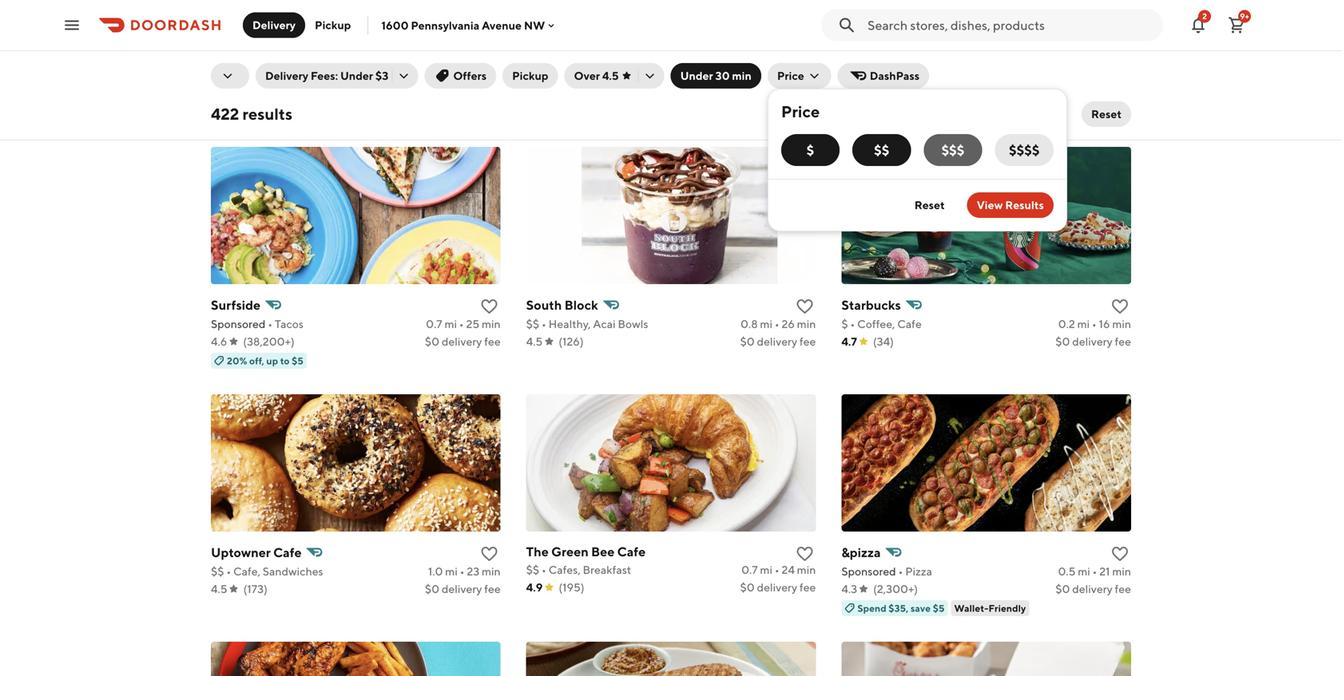 Task type: describe. For each thing, give the bounding box(es) containing it.
mi for &pizza
[[1078, 565, 1091, 579]]

0.8 mi • 26 min
[[741, 318, 816, 331]]

view results button
[[968, 193, 1054, 218]]

acclaimed
[[278, 28, 332, 41]]

4.5 for block
[[526, 335, 543, 348]]

dashpass
[[870, 69, 920, 82]]

$$$$
[[1010, 143, 1040, 158]]

0 vertical spatial sandwiches
[[347, 28, 407, 41]]

0.2
[[1059, 318, 1076, 331]]

reset for the right reset button
[[1092, 108, 1122, 121]]

422 results
[[211, 105, 293, 123]]

mi for starbucks
[[1078, 318, 1090, 331]]

$$ for $$ • healthy, acai bowls
[[526, 318, 540, 331]]

off,
[[249, 356, 264, 367]]

min right 24
[[797, 564, 816, 577]]

fast food
[[422, 28, 472, 41]]

fee down 0.7 mi • 24 min
[[800, 581, 816, 595]]

(38,200+)
[[243, 335, 295, 348]]

20% off, up to $5
[[227, 356, 304, 367]]

0 horizontal spatial $5
[[292, 356, 304, 367]]

$​0 delivery fee for uptowner cafe
[[425, 583, 501, 596]]

4.6
[[211, 335, 227, 348]]

healthy,
[[549, 318, 591, 331]]

fast
[[422, 28, 443, 41]]

(195)
[[559, 581, 585, 595]]

delivery for uptowner cafe
[[442, 583, 482, 596]]

$$$ button
[[924, 134, 983, 166]]

delivery for &pizza
[[1073, 583, 1113, 596]]

$$ button
[[853, 134, 911, 166]]

cafe,
[[233, 565, 261, 579]]

2
[[1203, 12, 1208, 21]]

$​0 delivery fee for south block
[[741, 335, 816, 348]]

9+
[[1241, 12, 1250, 21]]

view
[[977, 199, 1003, 212]]

uptowner cafe
[[211, 546, 302, 561]]

(2,300+)
[[874, 583, 918, 596]]

$$ • cafe, sandwiches
[[211, 565, 323, 579]]

4.5 for cafe
[[211, 583, 227, 596]]

south block
[[526, 298, 598, 313]]

• left cafe,
[[226, 565, 231, 579]]

• left 23
[[460, 565, 465, 579]]

friendly
[[989, 603, 1027, 615]]

$ for $
[[807, 143, 815, 158]]

$$ for $$ • cafe, sandwiches
[[211, 565, 224, 579]]

trending link
[[213, 0, 267, 46]]

click to add this store to your saved list image for 16
[[1111, 297, 1130, 317]]

0 vertical spatial pickup button
[[305, 12, 361, 38]]

1 vertical spatial sandwiches
[[263, 565, 323, 579]]

under inside button
[[681, 69, 714, 82]]

$​0 for uptowner cafe
[[425, 583, 440, 596]]

delivery for delivery fees: under $3
[[265, 69, 309, 82]]

0.7 mi • 24 min
[[742, 564, 816, 577]]

min for starbucks
[[1113, 318, 1132, 331]]

trending
[[217, 28, 262, 41]]

uptowner
[[211, 546, 271, 561]]

over 4.5 button
[[565, 63, 665, 89]]

mexican
[[800, 28, 843, 41]]

$​0 for south block
[[741, 335, 755, 348]]

mi left 24
[[760, 564, 773, 577]]

click to add this store to your saved list image for 24
[[796, 545, 815, 564]]

fee for starbucks
[[1115, 335, 1132, 348]]

over 4.5
[[574, 69, 619, 82]]

surfside
[[211, 298, 261, 313]]

0 vertical spatial pickup
[[315, 18, 351, 32]]

under 30 min
[[681, 69, 752, 82]]

sponsored for surfside
[[211, 318, 266, 331]]

(34)
[[874, 335, 894, 348]]

422
[[211, 105, 239, 123]]

coffee,
[[858, 318, 896, 331]]

$3
[[376, 69, 389, 82]]

click to add this store to your saved list image for &pizza
[[1111, 545, 1130, 564]]

Store search: begin typing to search for stores available on DoorDash text field
[[868, 16, 1154, 34]]

$​0 for starbucks
[[1056, 335, 1071, 348]]

4.9
[[526, 581, 543, 595]]

1 horizontal spatial breakfast
[[985, 28, 1033, 41]]

green
[[552, 545, 589, 560]]

4.5 inside button
[[603, 69, 619, 82]]

cafes,
[[549, 564, 581, 577]]

$​0 down 0.7 mi • 24 min
[[741, 581, 755, 595]]

• left the pizza
[[899, 565, 904, 579]]

spend $35, save $5
[[858, 603, 945, 615]]

open menu image
[[62, 16, 82, 35]]

min for south block
[[797, 318, 816, 331]]

1 horizontal spatial pickup
[[512, 69, 549, 82]]

click to add this store to your saved list image for south block
[[796, 297, 815, 317]]

4.7
[[842, 335, 858, 348]]

• left the 25
[[459, 318, 464, 331]]

delivery for starbucks
[[1073, 335, 1113, 348]]

21
[[1100, 565, 1111, 579]]

26
[[782, 318, 795, 331]]

notification bell image
[[1189, 16, 1209, 35]]

9+ button
[[1221, 9, 1253, 41]]

• left 24
[[775, 564, 780, 577]]

up
[[267, 356, 278, 367]]

• down south
[[542, 318, 547, 331]]

1.0
[[428, 565, 443, 579]]

16
[[1100, 318, 1111, 331]]

price button
[[768, 63, 832, 89]]

• down the
[[542, 564, 547, 577]]

thai
[[1061, 28, 1083, 41]]

delivery for surfside
[[442, 335, 482, 348]]

delivery fees: under $3
[[265, 69, 389, 82]]

0.7 mi • 25 min
[[426, 318, 501, 331]]

cafe for the green bee cafe
[[618, 545, 646, 560]]

• left 26
[[775, 318, 780, 331]]



Task type: locate. For each thing, give the bounding box(es) containing it.
south
[[526, 298, 562, 313]]

pickup up delivery fees: under $3
[[315, 18, 351, 32]]

$$ for $$
[[875, 143, 890, 158]]

0 horizontal spatial pickup button
[[305, 12, 361, 38]]

0.7 for 0.7 mi • 25 min
[[426, 318, 443, 331]]

0 horizontal spatial sandwiches
[[263, 565, 323, 579]]

1 vertical spatial 0.7
[[742, 564, 758, 577]]

1600 pennsylvania avenue nw button
[[382, 19, 558, 32]]

block
[[565, 298, 598, 313]]

mi for surfside
[[445, 318, 457, 331]]

1 vertical spatial breakfast
[[583, 564, 632, 577]]

1 horizontal spatial pickup button
[[503, 63, 558, 89]]

1 horizontal spatial reset button
[[1082, 102, 1132, 127]]

$​0 down 0.8
[[741, 335, 755, 348]]

$ for $ • coffee, cafe
[[842, 318, 849, 331]]

$​0 delivery fee
[[425, 335, 501, 348], [741, 335, 816, 348], [1056, 335, 1132, 348], [741, 581, 816, 595], [425, 583, 501, 596], [1056, 583, 1132, 596]]

0 horizontal spatial $
[[807, 143, 815, 158]]

2 horizontal spatial 4.5
[[603, 69, 619, 82]]

$$ up 4.9
[[526, 564, 540, 577]]

1 items, open order cart image
[[1228, 16, 1247, 35]]

1 vertical spatial $5
[[933, 603, 945, 615]]

$$ inside button
[[875, 143, 890, 158]]

23
[[467, 565, 480, 579]]

1 vertical spatial reset button
[[905, 193, 955, 218]]

fee for surfside
[[485, 335, 501, 348]]

food
[[445, 28, 472, 41]]

$35,
[[889, 603, 909, 615]]

pickup down "healthy"
[[512, 69, 549, 82]]

$$ • cafes, breakfast
[[526, 564, 632, 577]]

1600
[[382, 19, 409, 32]]

$$ left the $$$
[[875, 143, 890, 158]]

1.0 mi • 23 min
[[428, 565, 501, 579]]

1 vertical spatial delivery
[[265, 69, 309, 82]]

min for &pizza
[[1113, 565, 1132, 579]]

mi right 0.2
[[1078, 318, 1090, 331]]

1 horizontal spatial sponsored
[[842, 565, 897, 579]]

delivery down 0.2 mi • 16 min
[[1073, 335, 1113, 348]]

0 horizontal spatial cafe
[[273, 546, 302, 561]]

$$ for $$ • cafes, breakfast
[[526, 564, 540, 577]]

$5 right save
[[933, 603, 945, 615]]

cafe right coffee,
[[898, 318, 922, 331]]

pickup button
[[305, 12, 361, 38], [503, 63, 558, 89]]

acai
[[593, 318, 616, 331]]

• left 21
[[1093, 565, 1098, 579]]

1 vertical spatial sponsored
[[842, 565, 897, 579]]

soup
[[871, 28, 897, 41]]

$​0 delivery fee down 0.8 mi • 26 min
[[741, 335, 816, 348]]

• left 16
[[1093, 318, 1097, 331]]

min right 21
[[1113, 565, 1132, 579]]

pickup button up delivery fees: under $3
[[305, 12, 361, 38]]

$​0 delivery fee down 0.7 mi • 25 min
[[425, 335, 501, 348]]

&pizza
[[842, 546, 881, 561]]

mi for uptowner cafe
[[445, 565, 458, 579]]

1 horizontal spatial click to add this store to your saved list image
[[1111, 297, 1130, 317]]

0 vertical spatial reset
[[1092, 108, 1122, 121]]

0 vertical spatial click to add this store to your saved list image
[[1111, 297, 1130, 317]]

(126)
[[559, 335, 584, 348]]

1 horizontal spatial under
[[681, 69, 714, 82]]

delivery down '0.5 mi • 21 min' at the right bottom of page
[[1073, 583, 1113, 596]]

1 vertical spatial $
[[842, 318, 849, 331]]

0.5 mi • 21 min
[[1059, 565, 1132, 579]]

• up 4.7
[[851, 318, 855, 331]]

mi
[[445, 318, 457, 331], [760, 318, 773, 331], [1078, 318, 1090, 331], [760, 564, 773, 577], [445, 565, 458, 579], [1078, 565, 1091, 579]]

$$$
[[942, 143, 965, 158]]

spend
[[858, 603, 887, 615]]

1 horizontal spatial reset
[[1092, 108, 1122, 121]]

0 vertical spatial price
[[778, 69, 805, 82]]

price down "price" button
[[782, 102, 820, 121]]

$​0 delivery fee for surfside
[[425, 335, 501, 348]]

$​0 for &pizza
[[1056, 583, 1071, 596]]

4.5
[[603, 69, 619, 82], [526, 335, 543, 348], [211, 583, 227, 596]]

save
[[911, 603, 931, 615]]

wallet-friendly
[[955, 603, 1027, 615]]

min for uptowner cafe
[[482, 565, 501, 579]]

1 vertical spatial 4.5
[[526, 335, 543, 348]]

click to add this store to your saved list image up 1.0 mi • 23 min
[[480, 545, 499, 564]]

fee down 0.7 mi • 25 min
[[485, 335, 501, 348]]

click to add this store to your saved list image up 0.8 mi • 26 min
[[796, 297, 815, 317]]

0 horizontal spatial reset
[[915, 199, 945, 212]]

1 vertical spatial pickup button
[[503, 63, 558, 89]]

view results
[[977, 199, 1045, 212]]

cafe for $ • coffee, cafe
[[898, 318, 922, 331]]

healthy
[[490, 28, 530, 41]]

delivery down 0.8 mi • 26 min
[[757, 335, 798, 348]]

(173)
[[243, 583, 268, 596]]

price down mexican
[[778, 69, 805, 82]]

24
[[782, 564, 795, 577]]

2 horizontal spatial cafe
[[898, 318, 922, 331]]

min right 23
[[482, 565, 501, 579]]

delivery down 1.0 mi • 23 min
[[442, 583, 482, 596]]

$​0 delivery fee down '0.5 mi • 21 min' at the right bottom of page
[[1056, 583, 1132, 596]]

1 vertical spatial pickup
[[512, 69, 549, 82]]

coffee
[[929, 28, 964, 41]]

$​0 down 0.5
[[1056, 583, 1071, 596]]

delivery down 0.7 mi • 25 min
[[442, 335, 482, 348]]

delivery for delivery
[[253, 18, 296, 32]]

$​0 for surfside
[[425, 335, 440, 348]]

$​0 delivery fee down 0.7 mi • 24 min
[[741, 581, 816, 595]]

click to add this store to your saved list image for uptowner cafe
[[480, 545, 499, 564]]

fee for uptowner cafe
[[485, 583, 501, 596]]

click to add this store to your saved list image up 0.7 mi • 25 min
[[480, 297, 499, 317]]

$$$$ button
[[996, 134, 1054, 166]]

$
[[807, 143, 815, 158], [842, 318, 849, 331]]

avenue
[[482, 19, 522, 32]]

$ up 4.7
[[842, 318, 849, 331]]

0 horizontal spatial pickup
[[315, 18, 351, 32]]

delivery for south block
[[757, 335, 798, 348]]

mi right 0.5
[[1078, 565, 1091, 579]]

click to add this store to your saved list image up 0.2 mi • 16 min
[[1111, 297, 1130, 317]]

fee down 1.0 mi • 23 min
[[485, 583, 501, 596]]

pennsylvania
[[411, 19, 480, 32]]

min inside button
[[732, 69, 752, 82]]

sandwiches up $3 at the left
[[347, 28, 407, 41]]

price inside "price" button
[[778, 69, 805, 82]]

0.2 mi • 16 min
[[1059, 318, 1132, 331]]

0 horizontal spatial sponsored
[[211, 318, 266, 331]]

0 vertical spatial breakfast
[[985, 28, 1033, 41]]

1 horizontal spatial 0.7
[[742, 564, 758, 577]]

offers
[[453, 69, 487, 82]]

0 vertical spatial $5
[[292, 356, 304, 367]]

$$
[[875, 143, 890, 158], [526, 318, 540, 331], [526, 564, 540, 577], [211, 565, 224, 579]]

$​0 delivery fee down 0.2 mi • 16 min
[[1056, 335, 1132, 348]]

0.8
[[741, 318, 758, 331]]

1 vertical spatial price
[[782, 102, 820, 121]]

$​0 delivery fee for starbucks
[[1056, 335, 1132, 348]]

offers button
[[425, 63, 496, 89]]

1 horizontal spatial cafe
[[618, 545, 646, 560]]

$ button
[[782, 134, 840, 166]]

$$ down south
[[526, 318, 540, 331]]

0 vertical spatial sponsored
[[211, 318, 266, 331]]

fee down 0.8 mi • 26 min
[[800, 335, 816, 348]]

$​0 delivery fee for &pizza
[[1056, 583, 1132, 596]]

• up (38,200+)
[[268, 318, 273, 331]]

2 under from the left
[[681, 69, 714, 82]]

cafe right bee
[[618, 545, 646, 560]]

breakfast down bee
[[583, 564, 632, 577]]

delivery inside delivery button
[[253, 18, 296, 32]]

under 30 min button
[[671, 63, 762, 89]]

under
[[340, 69, 373, 82], [681, 69, 714, 82]]

pickup
[[315, 18, 351, 32], [512, 69, 549, 82]]

fee for south block
[[800, 335, 816, 348]]

min right 26
[[797, 318, 816, 331]]

the
[[526, 545, 549, 560]]

mi right 0.8
[[760, 318, 773, 331]]

sponsored down the &pizza
[[842, 565, 897, 579]]

4.5 left (173)
[[211, 583, 227, 596]]

starbucks
[[842, 298, 901, 313]]

0.7 left the 25
[[426, 318, 443, 331]]

min for surfside
[[482, 318, 501, 331]]

mi left the 25
[[445, 318, 457, 331]]

breakfast left the thai
[[985, 28, 1033, 41]]

click to add this store to your saved list image right 24
[[796, 545, 815, 564]]

sponsored down the surfside
[[211, 318, 266, 331]]

0 vertical spatial delivery
[[253, 18, 296, 32]]

sponsored for &pizza
[[842, 565, 897, 579]]

0 horizontal spatial breakfast
[[583, 564, 632, 577]]

1 vertical spatial reset
[[915, 199, 945, 212]]

0 horizontal spatial click to add this store to your saved list image
[[796, 545, 815, 564]]

$$ • healthy, acai bowls
[[526, 318, 649, 331]]

sponsored • pizza
[[842, 565, 933, 579]]

acclaimed link
[[275, 0, 335, 46]]

dashpass button
[[838, 63, 930, 89]]

nw
[[524, 19, 545, 32]]

over
[[574, 69, 600, 82]]

mi for south block
[[760, 318, 773, 331]]

$$ left cafe,
[[211, 565, 224, 579]]

1600 pennsylvania avenue nw
[[382, 19, 545, 32]]

0.7 left 24
[[742, 564, 758, 577]]

to
[[280, 356, 290, 367]]

bee
[[591, 545, 615, 560]]

min right 30
[[732, 69, 752, 82]]

delivery down 0.7 mi • 24 min
[[757, 581, 798, 595]]

1 under from the left
[[340, 69, 373, 82]]

0.7 for 0.7 mi • 24 min
[[742, 564, 758, 577]]

0 vertical spatial $
[[807, 143, 815, 158]]

$​0 down 1.0
[[425, 583, 440, 596]]

0 vertical spatial 4.5
[[603, 69, 619, 82]]

$​0 delivery fee down 1.0 mi • 23 min
[[425, 583, 501, 596]]

$5 right to on the bottom of the page
[[292, 356, 304, 367]]

0 horizontal spatial reset button
[[905, 193, 955, 218]]

$​0 down 0.7 mi • 25 min
[[425, 335, 440, 348]]

0 horizontal spatial under
[[340, 69, 373, 82]]

sponsored
[[211, 318, 266, 331], [842, 565, 897, 579]]

results
[[1006, 199, 1045, 212]]

under left 30
[[681, 69, 714, 82]]

0 horizontal spatial 0.7
[[426, 318, 443, 331]]

sponsored • tacos
[[211, 318, 304, 331]]

smoothie
[[1110, 28, 1159, 41]]

1 horizontal spatial sandwiches
[[347, 28, 407, 41]]

0.5
[[1059, 565, 1076, 579]]

1 horizontal spatial $5
[[933, 603, 945, 615]]

min right 16
[[1113, 318, 1132, 331]]

1 vertical spatial click to add this store to your saved list image
[[796, 545, 815, 564]]

click to add this store to your saved list image
[[480, 297, 499, 317], [796, 297, 815, 317], [480, 545, 499, 564], [1111, 545, 1130, 564]]

next button of carousel image
[[1124, 1, 1140, 17]]

20%
[[227, 356, 247, 367]]

4.5 right over
[[603, 69, 619, 82]]

wallet-
[[955, 603, 989, 615]]

the green bee cafe
[[526, 545, 646, 560]]

1 horizontal spatial $
[[842, 318, 849, 331]]

reset button
[[1082, 102, 1132, 127], [905, 193, 955, 218]]

tacos
[[275, 318, 304, 331]]

1 horizontal spatial 4.5
[[526, 335, 543, 348]]

under left $3 at the left
[[340, 69, 373, 82]]

fee down '0.5 mi • 21 min' at the right bottom of page
[[1115, 583, 1132, 596]]

0 vertical spatial 0.7
[[426, 318, 443, 331]]

reset for reset button to the left
[[915, 199, 945, 212]]

$​0 down 0.2
[[1056, 335, 1071, 348]]

mi right 1.0
[[445, 565, 458, 579]]

$ left '$$' button
[[807, 143, 815, 158]]

$ inside button
[[807, 143, 815, 158]]

0 vertical spatial reset button
[[1082, 102, 1132, 127]]

min right the 25
[[482, 318, 501, 331]]

fee for &pizza
[[1115, 583, 1132, 596]]

click to add this store to your saved list image up '0.5 mi • 21 min' at the right bottom of page
[[1111, 545, 1130, 564]]

sandwiches down uptowner cafe
[[263, 565, 323, 579]]

$​0
[[425, 335, 440, 348], [741, 335, 755, 348], [1056, 335, 1071, 348], [741, 581, 755, 595], [425, 583, 440, 596], [1056, 583, 1071, 596]]

fee down 0.2 mi • 16 min
[[1115, 335, 1132, 348]]

4.5 left (126) on the left of page
[[526, 335, 543, 348]]

4.3
[[842, 583, 858, 596]]

bowls
[[618, 318, 649, 331]]

cafe up $$ • cafe, sandwiches
[[273, 546, 302, 561]]

pickup button down "healthy"
[[503, 63, 558, 89]]

click to add this store to your saved list image for surfside
[[480, 297, 499, 317]]

2 vertical spatial 4.5
[[211, 583, 227, 596]]

click to add this store to your saved list image
[[1111, 297, 1130, 317], [796, 545, 815, 564]]

30
[[716, 69, 730, 82]]

0 horizontal spatial 4.5
[[211, 583, 227, 596]]



Task type: vqa. For each thing, say whether or not it's contained in the screenshot.
You'll
no



